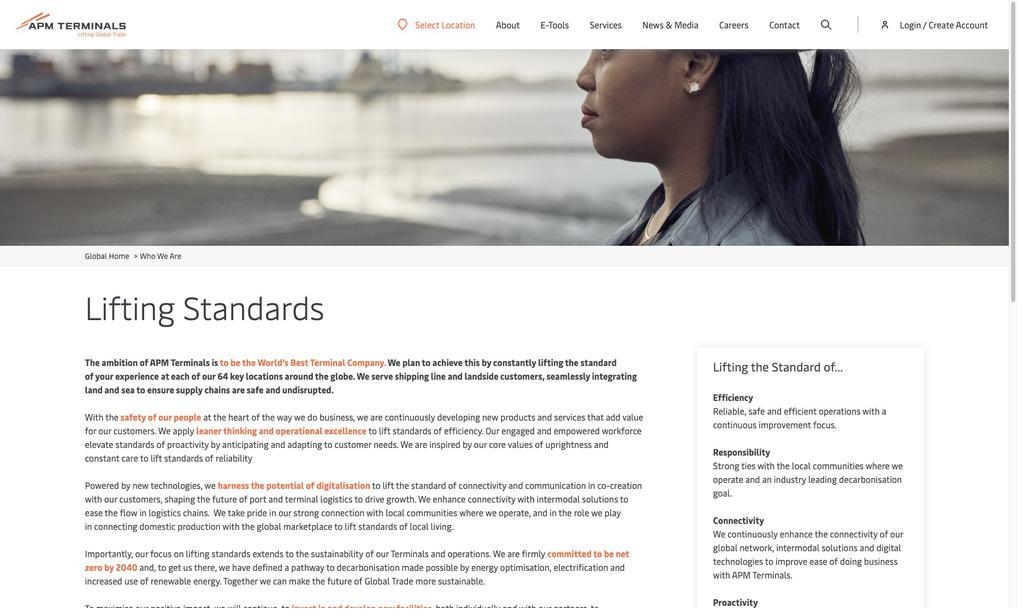 Task type: describe. For each thing, give the bounding box(es) containing it.
to inside committed to be net zero by 2040
[[594, 548, 603, 560]]

global home > who we are
[[85, 251, 181, 261]]

strong
[[294, 507, 319, 519]]

solutions inside connectivity we continuously enhance the connectivity of our global network, intermodal solutions and digital technologies to improve ease of doing business with apm terminals.
[[822, 542, 858, 554]]

more
[[416, 575, 436, 587]]

and up we operate,
[[509, 479, 523, 491]]

people
[[174, 411, 201, 423]]

in left co-
[[588, 479, 595, 491]]

doing
[[840, 555, 862, 567]]

goal.
[[713, 487, 732, 499]]

with inside connectivity we continuously enhance the connectivity of our global network, intermodal solutions and digital technologies to improve ease of doing business with apm terminals.
[[713, 569, 731, 581]]

enhance inside connectivity we continuously enhance the connectivity of our global network, intermodal solutions and digital technologies to improve ease of doing business with apm terminals.
[[780, 528, 813, 540]]

by down 'efficiency.'
[[463, 438, 472, 450]]

use
[[124, 575, 138, 587]]

harness the potential of digitalisation link
[[218, 479, 370, 491]]

inspired
[[430, 438, 461, 450]]

connection with
[[321, 507, 384, 519]]

committed to be net zero by 2040
[[85, 548, 630, 573]]

ease
[[810, 555, 828, 567]]

and inside the we plan to achieve this by constantly lifting the standard of your experience at each of our 64 key locations around the globe. we serve shipping line and landside customers, seamlessly integrating land and sea to ensure supply chains are safe and undisrupted.
[[448, 370, 463, 382]]

technologies
[[713, 555, 764, 567]]

safe
[[749, 405, 765, 417]]

of left proactivity
[[157, 438, 165, 450]]

services button
[[590, 0, 622, 49]]

ease the
[[85, 507, 118, 519]]

login
[[900, 19, 922, 31]]

this
[[465, 356, 480, 368]]

the right be
[[242, 356, 256, 368]]

our left strong
[[279, 507, 292, 519]]

the left standard
[[751, 359, 769, 375]]

and, to get us there, we have defined a pathway to decarbonisation made possible by energy optimisation, electrification and increased use of renewable energy. together we can make the future of global trade more sustainable.
[[85, 561, 625, 587]]

digital
[[877, 542, 902, 554]]

shipping line
[[395, 370, 446, 382]]

connectivity for lift
[[459, 479, 507, 491]]

with intermodal
[[518, 493, 580, 505]]

ensure supply
[[147, 384, 203, 396]]

to left get
[[158, 561, 166, 573]]

login / create account link
[[880, 0, 989, 49]]

we inside the we plan to achieve this by constantly lifting the standard of your experience at each of our 64 key locations around the globe. we serve shipping line and landside customers, seamlessly integrating land and sea to ensure supply chains are safe and undisrupted.
[[388, 356, 401, 368]]

extends
[[253, 548, 284, 560]]

and,
[[139, 561, 156, 573]]

and down potential
[[269, 493, 283, 505]]

apply
[[173, 425, 194, 437]]

get
[[168, 561, 181, 573]]

select location
[[415, 18, 475, 30]]

and down with intermodal
[[533, 507, 548, 519]]

and right engaged
[[537, 425, 552, 437]]

living.
[[431, 520, 454, 532]]

and inside at the heart of the way we do business, we are continuously developing new products and services that add value for our customers. we apply
[[538, 411, 552, 423]]

future inside to lift the standard of connectivity and communication in co-creation with our customers, shaping the future of port and terminal logistics to drive growth. we enhance connectivity with intermodal solutions to ease the flow in logistics chains.  we take pride in our strong connection with local communities where we operate, and in the role we play in connecting domestic production with the global marketplace to lift standards of local living.
[[212, 493, 237, 505]]

of...
[[824, 359, 843, 375]]

by inside committed to be net zero by 2040
[[104, 561, 114, 573]]

where inside 'responsibility strong ties with the local communities where we operate and an industry leading decarbonisation goal.'
[[866, 460, 890, 472]]

future inside the and, to get us there, we have defined a pathway to decarbonisation made possible by energy optimisation, electrification and increased use of renewable energy. together we can make the future of global trade more sustainable.
[[327, 575, 352, 587]]

to up 'drive'
[[372, 479, 381, 491]]

logistics
[[149, 507, 181, 519]]

role
[[574, 507, 590, 519]]

harness
[[218, 479, 249, 491]]

our inside the we plan to achieve this by constantly lifting the standard of your experience at each of our 64 key locations around the globe. we serve shipping line and landside customers, seamlessly integrating land and sea to ensure supply chains are safe and undisrupted.
[[202, 370, 216, 382]]

can
[[273, 575, 287, 587]]

the right the with
[[105, 411, 119, 423]]

sustainable.
[[438, 575, 485, 587]]

terminals
[[171, 356, 210, 368]]

e-
[[541, 19, 549, 31]]

decarbonisation made
[[337, 561, 424, 573]]

tools
[[549, 19, 569, 31]]

energy optimisation,
[[472, 561, 552, 573]]

by up customers,
[[121, 479, 130, 491]]

in right pride
[[269, 507, 276, 519]]

our terminals
[[376, 548, 429, 560]]

global inside to lift the standard of connectivity and communication in co-creation with our customers, shaping the future of port and terminal logistics to drive growth. we enhance connectivity with intermodal solutions to ease the flow in logistics chains.  we take pride in our strong connection with local communities where we operate, and in the role we play in connecting domestic production with the global marketplace to lift standards of local living.
[[257, 520, 281, 532]]

we inside at the heart of the way we do business, we are continuously developing new products and services that add value for our customers. we apply
[[158, 425, 171, 437]]

contact
[[770, 19, 800, 31]]

terminals.
[[753, 569, 793, 581]]

way we
[[277, 411, 305, 423]]

new inside at the heart of the way we do business, we are continuously developing new products and services that add value for our customers. we apply
[[482, 411, 499, 423]]

technologies, we
[[151, 479, 216, 491]]

of down 'inspired'
[[448, 479, 457, 491]]

focus
[[150, 548, 172, 560]]

improve
[[776, 555, 808, 567]]

>
[[134, 251, 138, 261]]

communities inside to lift the standard of connectivity and communication in co-creation with our customers, shaping the future of port and terminal logistics to drive growth. we enhance connectivity with intermodal solutions to ease the flow in logistics chains.  we take pride in our strong connection with local communities where we operate, and in the role we play in connecting domestic production with the global marketplace to lift standards of local living.
[[407, 507, 458, 519]]

and inside 'responsibility strong ties with the local communities where we operate and an industry leading decarbonisation goal.'
[[746, 473, 760, 485]]

efficiency
[[713, 391, 754, 403]]

are
[[170, 251, 181, 261]]

careers button
[[720, 0, 749, 49]]

shaping
[[165, 493, 195, 505]]

to down excellence
[[324, 438, 333, 450]]

of right 'ease'
[[830, 555, 838, 567]]

globe. we
[[331, 370, 370, 382]]

we plan to achieve this by constantly lifting the standard of your experience at each of our 64 key locations around the globe. we serve shipping line and landside customers, seamlessly integrating land and sea to ensure supply chains are safe and undisrupted.
[[85, 356, 637, 396]]

and inside efficiency reliable, safe and efficient operations with a continuous improvement focus.
[[768, 405, 782, 417]]

our
[[486, 425, 500, 437]]

1 vertical spatial new
[[133, 479, 149, 491]]

global inside connectivity we continuously enhance the connectivity of our global network, intermodal solutions and digital technologies to improve ease of doing business with apm terminals.
[[713, 542, 738, 554]]

1 vertical spatial lift
[[151, 452, 162, 464]]

operations
[[819, 405, 861, 417]]

make
[[289, 575, 310, 587]]

developing
[[437, 411, 480, 423]]

elevate
[[85, 438, 113, 450]]

standard
[[772, 359, 821, 375]]

of inside the we plan to achieve this by constantly lifting the standard of your experience at each of our 64 key locations around the globe. we serve shipping line and landside customers, seamlessly integrating land and sea to ensure supply chains are safe and undisrupted.
[[192, 370, 200, 382]]

to inside the we plan to achieve this by constantly lifting the standard of your experience at each of our 64 key locations around the globe. we serve shipping line and landside customers, seamlessly integrating land and sea to ensure supply chains are safe and undisrupted.
[[136, 384, 145, 396]]

standard inside the we plan to achieve this by constantly lifting the standard of your experience at each of our 64 key locations around the globe. we serve shipping line and landside customers, seamlessly integrating land and sea to ensure supply chains are safe and undisrupted.
[[581, 356, 617, 368]]

increased
[[85, 575, 122, 587]]

improvement
[[759, 419, 812, 431]]

the inside at the heart of the way we do business, we are continuously developing new products and services that add value for our customers. we apply
[[262, 411, 275, 423]]

powered
[[85, 479, 119, 491]]

in connecting
[[85, 520, 137, 532]]

news
[[643, 19, 664, 31]]

core
[[489, 438, 506, 450]]

communication
[[525, 479, 586, 491]]

enhance inside to lift the standard of connectivity and communication in co-creation with our customers, shaping the future of port and terminal logistics to drive growth. we enhance connectivity with intermodal solutions to ease the flow in logistics chains.  we take pride in our strong connection with local communities where we operate, and in the role we play in connecting domestic production with the global marketplace to lift standards of local living.
[[433, 493, 466, 505]]

lifting for lifting the standard of...
[[713, 359, 749, 375]]

to up connection with
[[355, 493, 363, 505]]

creation
[[610, 479, 642, 491]]

of up digital
[[880, 528, 889, 540]]

the right shaping
[[197, 493, 210, 505]]

of up 'inspired'
[[434, 425, 442, 437]]

continuously inside connectivity we continuously enhance the connectivity of our global network, intermodal solutions and digital technologies to improve ease of doing business with apm terminals.
[[728, 528, 778, 540]]

news & media
[[643, 19, 699, 31]]

of up our terminals
[[400, 520, 408, 532]]

of left port
[[239, 493, 248, 505]]

potential
[[267, 479, 304, 491]]

who
[[140, 251, 156, 261]]

play
[[605, 507, 621, 519]]

the left role
[[559, 507, 572, 519]]

the inside 'responsibility strong ties with the local communities where we operate and an industry leading decarbonisation goal.'
[[777, 460, 790, 472]]

by down leaner
[[211, 438, 220, 450]]

customers,
[[119, 493, 162, 505]]

excellence
[[325, 425, 367, 437]]

media
[[675, 19, 699, 31]]

to lift the standard of connectivity and communication in co-creation with our customers, shaping the future of port and terminal logistics to drive growth. we enhance connectivity with intermodal solutions to ease the flow in logistics chains.  we take pride in our strong connection with local communities where we operate, and in the role we play in connecting domestic production with the global marketplace to lift standards of local living.
[[85, 479, 642, 532]]

connectivity we continuously enhance the connectivity of our global network, intermodal solutions and digital technologies to improve ease of doing business with apm terminals.
[[713, 514, 904, 581]]

to lift
[[334, 520, 356, 532]]

business, we
[[320, 411, 368, 423]]

the
[[85, 356, 100, 368]]

our up and,
[[135, 548, 148, 560]]

we left the take
[[214, 507, 226, 519]]

together we
[[223, 575, 271, 587]]

an
[[763, 473, 772, 485]]

where inside to lift the standard of connectivity and communication in co-creation with our customers, shaping the future of port and terminal logistics to drive growth. we enhance connectivity with intermodal solutions to ease the flow in logistics chains.  we take pride in our strong connection with local communities where we operate, and in the role we play in connecting domestic production with the global marketplace to lift standards of local living.
[[460, 507, 484, 519]]

e-tools button
[[541, 0, 569, 49]]

on
[[174, 548, 184, 560]]



Task type: locate. For each thing, give the bounding box(es) containing it.
our left 64
[[202, 370, 216, 382]]

digitalisation
[[317, 479, 370, 491]]

efficiency reliable, safe and efficient operations with a continuous improvement focus.
[[713, 391, 887, 431]]

leaner thinking and operational excellence
[[194, 425, 367, 437]]

to inside connectivity we continuously enhance the connectivity of our global network, intermodal solutions and digital technologies to improve ease of doing business with apm terminals.
[[766, 555, 774, 567]]

focus.
[[814, 419, 837, 431]]

0 horizontal spatial standard
[[411, 479, 446, 491]]

workforce
[[602, 425, 642, 437]]

standard right "lifting the"
[[581, 356, 617, 368]]

continuously up the needs.
[[385, 411, 435, 423]]

0 horizontal spatial global
[[257, 520, 281, 532]]

and left services
[[538, 411, 552, 423]]

of down terminals
[[192, 370, 200, 382]]

standards down proactivity
[[164, 452, 203, 464]]

are up the needs.
[[371, 411, 383, 423]]

lifting up efficiency
[[713, 359, 749, 375]]

1 vertical spatial solutions
[[822, 542, 858, 554]]

0 vertical spatial where
[[866, 460, 890, 472]]

0 vertical spatial new
[[482, 411, 499, 423]]

to right sea
[[136, 384, 145, 396]]

standards up the needs.
[[393, 425, 432, 437]]

1 vertical spatial enhance
[[780, 528, 813, 540]]

continuously up network,
[[728, 528, 778, 540]]

marketplace
[[283, 520, 333, 532]]

business
[[864, 555, 898, 567]]

select location button
[[398, 18, 475, 30]]

with inside efficiency reliable, safe and efficient operations with a continuous improvement focus.
[[863, 405, 880, 417]]

0 vertical spatial are
[[371, 411, 383, 423]]

1 horizontal spatial global
[[713, 542, 738, 554]]

1 horizontal spatial solutions
[[822, 542, 858, 554]]

lift right care
[[151, 452, 162, 464]]

lift inside to lift the standard of connectivity and communication in co-creation with our customers, shaping the future of port and terminal logistics to drive growth. we enhance connectivity with intermodal solutions to ease the flow in logistics chains.  we take pride in our strong connection with local communities where we operate, and in the role we play in connecting domestic production with the global marketplace to lift standards of local living.
[[383, 479, 394, 491]]

to up electrification and
[[594, 548, 603, 560]]

and inside connectivity we continuously enhance the connectivity of our global network, intermodal solutions and digital technologies to improve ease of doing business with apm terminals.
[[860, 542, 875, 554]]

connectivity inside connectivity we continuously enhance the connectivity of our global network, intermodal solutions and digital technologies to improve ease of doing business with apm terminals.
[[830, 528, 878, 540]]

2 horizontal spatial local
[[792, 460, 811, 472]]

1 vertical spatial are
[[415, 438, 428, 450]]

continuously
[[385, 411, 435, 423], [728, 528, 778, 540]]

we down the connectivity
[[713, 528, 726, 540]]

and down achieve
[[448, 370, 463, 382]]

leaner
[[196, 425, 222, 437]]

we up serve
[[388, 356, 401, 368]]

standards inside to lift the standard of connectivity and communication in co-creation with our customers, shaping the future of port and terminal logistics to drive growth. we enhance connectivity with intermodal solutions to ease the flow in logistics chains.  we take pride in our strong connection with local communities where we operate, and in the role we play in connecting domestic production with the global marketplace to lift standards of local living.
[[358, 520, 397, 532]]

lifting the
[[538, 356, 579, 368]]

0 vertical spatial solutions
[[582, 493, 618, 505]]

with
[[863, 405, 880, 417], [758, 460, 775, 472], [85, 493, 102, 505], [713, 569, 731, 581]]

lift
[[379, 425, 391, 437], [151, 452, 162, 464], [383, 479, 394, 491]]

do
[[308, 411, 318, 423]]

standard inside to lift the standard of connectivity and communication in co-creation with our customers, shaping the future of port and terminal logistics to drive growth. we enhance connectivity with intermodal solutions to ease the flow in logistics chains.  we take pride in our strong connection with local communities where we operate, and in the role we play in connecting domestic production with the global marketplace to lift standards of local living.
[[411, 479, 446, 491]]

solutions up the doing
[[822, 542, 858, 554]]

by inside the and, to get us there, we have defined a pathway to decarbonisation made possible by energy optimisation, electrification and increased use of renewable energy. together we can make the future of global trade more sustainable.
[[460, 561, 470, 573]]

2 vertical spatial we
[[219, 561, 230, 573]]

lifting down global home > who we are
[[85, 285, 175, 328]]

0 vertical spatial we
[[892, 460, 903, 472]]

1 horizontal spatial communities
[[813, 460, 864, 472]]

the up growth.
[[396, 479, 409, 491]]

continuously inside at the heart of the way we do business, we are continuously developing new products and services that add value for our customers. we apply
[[385, 411, 435, 423]]

communities up living.
[[407, 507, 458, 519]]

we inside 'responsibility strong ties with the local communities where we operate and an industry leading decarbonisation goal.'
[[892, 460, 903, 472]]

0 vertical spatial lift
[[379, 425, 391, 437]]

where left we operate,
[[460, 507, 484, 519]]

the ambition of apm terminals is to be the world's best terminal company.
[[85, 356, 386, 368]]

lift up growth.
[[383, 479, 394, 491]]

to up the needs.
[[369, 425, 377, 437]]

0 horizontal spatial local
[[386, 507, 405, 519]]

by up sustainable.
[[460, 561, 470, 573]]

lifting the standard of...
[[713, 359, 843, 375]]

1 horizontal spatial continuously
[[728, 528, 778, 540]]

safety
[[121, 411, 146, 423]]

and left an
[[746, 473, 760, 485]]

are inside to lift standards of efficiency. our engaged and empowered workforce elevate standards of proactivity by anticipating and adapting to customer needs. we are inspired by our core values of uprightness and constant care to lift standards of reliability
[[415, 438, 428, 450]]

land and
[[85, 384, 119, 396]]

continuous
[[713, 419, 757, 431]]

to right care
[[140, 452, 149, 464]]

0 horizontal spatial lifting
[[85, 285, 175, 328]]

be
[[231, 356, 241, 368]]

0 vertical spatial continuously
[[385, 411, 435, 423]]

co-
[[598, 479, 610, 491]]

lift up the needs.
[[379, 425, 391, 437]]

decarbonisation
[[839, 473, 902, 485]]

by constantly
[[482, 356, 536, 368]]

care
[[122, 452, 138, 464]]

in down customers,
[[140, 507, 147, 519]]

efficiency.
[[444, 425, 484, 437]]

world's
[[258, 356, 289, 368]]

customers.
[[114, 425, 156, 437]]

our inside to lift standards of efficiency. our engaged and empowered workforce elevate standards of proactivity by anticipating and adapting to customer needs. we are inspired by our core values of uprightness and constant care to lift standards of reliability
[[474, 438, 487, 450]]

with up an
[[758, 460, 775, 472]]

the inside connectivity we continuously enhance the connectivity of our global network, intermodal solutions and digital technologies to improve ease of doing business with apm terminals.
[[815, 528, 828, 540]]

industry
[[774, 473, 807, 485]]

value
[[623, 411, 644, 423]]

1 vertical spatial we
[[592, 507, 603, 519]]

1 horizontal spatial standard
[[581, 356, 617, 368]]

0 horizontal spatial where
[[460, 507, 484, 519]]

1 horizontal spatial future
[[327, 575, 352, 587]]

leading
[[809, 473, 837, 485]]

with left apm
[[713, 569, 731, 581]]

operate
[[713, 473, 744, 485]]

we
[[157, 251, 168, 261], [388, 356, 401, 368], [158, 425, 171, 437], [401, 438, 413, 450], [419, 493, 431, 505], [214, 507, 226, 519], [713, 528, 726, 540]]

lift for adapting
[[379, 425, 391, 437]]

our down powered
[[104, 493, 117, 505]]

0 vertical spatial global
[[257, 520, 281, 532]]

customer
[[335, 438, 372, 450]]

0 horizontal spatial continuously
[[385, 411, 435, 423]]

is
[[212, 356, 218, 368]]

1 horizontal spatial are
[[415, 438, 428, 450]]

we inside the and, to get us there, we have defined a pathway to decarbonisation made possible by energy optimisation, electrification and increased use of renewable energy. together we can make the future of global trade more sustainable.
[[219, 561, 230, 573]]

local left living.
[[410, 520, 429, 532]]

0 horizontal spatial future
[[212, 493, 237, 505]]

ties
[[742, 460, 756, 472]]

for our
[[85, 425, 111, 437]]

1 horizontal spatial we
[[592, 507, 603, 519]]

about button
[[496, 0, 520, 49]]

0 horizontal spatial are
[[371, 411, 383, 423]]

serve
[[372, 370, 393, 382]]

apm
[[733, 569, 751, 581]]

solutions
[[582, 493, 618, 505], [822, 542, 858, 554]]

standards down 'drive'
[[358, 520, 397, 532]]

1 vertical spatial global
[[713, 542, 738, 554]]

communities
[[813, 460, 864, 472], [407, 507, 458, 519]]

firmly
[[522, 548, 546, 560]]

efficient
[[784, 405, 817, 417]]

solutions down co-
[[582, 493, 618, 505]]

0 horizontal spatial new
[[133, 479, 149, 491]]

are inside at the heart of the way we do business, we are continuously developing new products and services that add value for our customers. we apply
[[371, 411, 383, 423]]

0 vertical spatial connectivity
[[459, 479, 507, 491]]

and up the anticipating
[[259, 425, 274, 437]]

our up digital
[[891, 528, 904, 540]]

1 vertical spatial connectivity
[[468, 493, 516, 505]]

the up port
[[251, 479, 265, 491]]

with
[[85, 411, 104, 423]]

0 vertical spatial standard
[[581, 356, 617, 368]]

be net
[[604, 548, 630, 560]]

with the
[[223, 520, 255, 532]]

standards
[[393, 425, 432, 437], [116, 438, 155, 450], [164, 452, 203, 464], [358, 520, 397, 532], [212, 548, 251, 560]]

in down with intermodal
[[550, 507, 557, 519]]

2 vertical spatial local
[[410, 520, 429, 532]]

0 vertical spatial lifting
[[85, 285, 175, 328]]

standard up growth.
[[411, 479, 446, 491]]

plan to
[[403, 356, 431, 368]]

2 vertical spatial connectivity
[[830, 528, 878, 540]]

0 vertical spatial communities
[[813, 460, 864, 472]]

adapting
[[288, 438, 322, 450]]

1 horizontal spatial where
[[866, 460, 890, 472]]

communities inside 'responsibility strong ties with the local communities where we operate and an industry leading decarbonisation goal.'
[[813, 460, 864, 472]]

our inside connectivity we continuously enhance the connectivity of our global network, intermodal solutions and digital technologies to improve ease of doing business with apm terminals.
[[891, 528, 904, 540]]

we right role
[[592, 507, 603, 519]]

solutions inside to lift the standard of connectivity and communication in co-creation with our customers, shaping the future of port and terminal logistics to drive growth. we enhance connectivity with intermodal solutions to ease the flow in logistics chains.  we take pride in our strong connection with local communities where we operate, and in the role we play in connecting domestic production with the global marketplace to lift standards of local living.
[[582, 493, 618, 505]]

of up thinking
[[252, 411, 260, 423]]

flow
[[120, 507, 137, 519]]

our left core
[[474, 438, 487, 450]]

1 horizontal spatial lifting
[[713, 359, 749, 375]]

local up the industry on the bottom of page
[[792, 460, 811, 472]]

to be the world's best terminal company. link
[[220, 356, 386, 368]]

are left 'inspired'
[[415, 438, 428, 450]]

of renewable
[[140, 575, 191, 587]]

lifting
[[186, 548, 210, 560]]

&
[[666, 19, 673, 31]]

0 horizontal spatial communities
[[407, 507, 458, 519]]

lift for of
[[383, 479, 394, 491]]

engaged
[[502, 425, 535, 437]]

1 vertical spatial where
[[460, 507, 484, 519]]

who we are image
[[0, 49, 1009, 246]]

committed
[[548, 548, 592, 560]]

of right values
[[535, 438, 544, 450]]

communities up leading
[[813, 460, 864, 472]]

and down 'workforce'
[[594, 438, 609, 450]]

strong
[[713, 460, 740, 472]]

to down creation
[[620, 493, 629, 505]]

of up terminal logistics
[[306, 479, 315, 491]]

importantly, our focus on lifting standards extends to the sustainability of our terminals and operations. we are firmly
[[85, 548, 546, 560]]

1 vertical spatial future
[[327, 575, 352, 587]]

with inside 'responsibility strong ties with the local communities where we operate and an industry leading decarbonisation goal.'
[[758, 460, 775, 472]]

0 vertical spatial local
[[792, 460, 811, 472]]

0 horizontal spatial solutions
[[582, 493, 618, 505]]

1 vertical spatial continuously
[[728, 528, 778, 540]]

we up decarbonisation
[[892, 460, 903, 472]]

global down pride
[[257, 520, 281, 532]]

1 horizontal spatial enhance
[[780, 528, 813, 540]]

e-tools
[[541, 19, 569, 31]]

intermodal
[[777, 542, 820, 554]]

the inside the and, to get us there, we have defined a pathway to decarbonisation made possible by energy optimisation, electrification and increased use of renewable energy. together we can make the future of global trade more sustainable.
[[312, 575, 325, 587]]

port
[[250, 493, 266, 505]]

the up leaner thinking and operational excellence
[[262, 411, 275, 423]]

1 vertical spatial communities
[[407, 507, 458, 519]]

of apm
[[140, 356, 169, 368]]

and up business
[[860, 542, 875, 554]]

0 horizontal spatial enhance
[[433, 493, 466, 505]]

connectivity for we
[[830, 528, 878, 540]]

to right the is
[[220, 356, 229, 368]]

we
[[892, 460, 903, 472], [592, 507, 603, 519], [219, 561, 230, 573]]

terminal logistics
[[285, 493, 353, 505]]

to down sustainability
[[326, 561, 335, 573]]

the up the industry on the bottom of page
[[777, 460, 790, 472]]

standards up "have"
[[212, 548, 251, 560]]

standards down customers.
[[116, 438, 155, 450]]

global up technologies
[[713, 542, 738, 554]]

we right growth.
[[419, 493, 431, 505]]

2 vertical spatial lift
[[383, 479, 394, 491]]

1 vertical spatial local
[[386, 507, 405, 519]]

empowered
[[554, 425, 600, 437]]

we left "have"
[[219, 561, 230, 573]]

lifting
[[85, 285, 175, 328], [713, 359, 749, 375]]

of inside at the heart of the way we do business, we are continuously developing new products and services that add value for our customers. we apply
[[252, 411, 260, 423]]

enhance up intermodal
[[780, 528, 813, 540]]

the up intermodal
[[815, 528, 828, 540]]

we inside to lift the standard of connectivity and communication in co-creation with our customers, shaping the future of port and terminal logistics to drive growth. we enhance connectivity with intermodal solutions to ease the flow in logistics chains.  we take pride in our strong connection with local communities where we operate, and in the role we play in connecting domestic production with the global marketplace to lift standards of local living.
[[592, 507, 603, 519]]

we inside connectivity we continuously enhance the connectivity of our global network, intermodal solutions and digital technologies to improve ease of doing business with apm terminals.
[[713, 528, 726, 540]]

the right the make at the bottom left of page
[[312, 575, 325, 587]]

of up decarbonisation made in the bottom left of the page
[[366, 548, 374, 560]]

connectivity
[[459, 479, 507, 491], [468, 493, 516, 505], [830, 528, 878, 540]]

careers
[[720, 19, 749, 31]]

are
[[371, 411, 383, 423], [415, 438, 428, 450]]

we are
[[493, 548, 520, 560]]

with left the a in the right of the page
[[863, 405, 880, 417]]

future down powered by new technologies, we harness the potential of digitalisation
[[212, 493, 237, 505]]

2 horizontal spatial we
[[892, 460, 903, 472]]

growth.
[[387, 493, 417, 505]]

1 horizontal spatial new
[[482, 411, 499, 423]]

and up possible
[[431, 548, 446, 560]]

in
[[588, 479, 595, 491], [140, 507, 147, 519], [269, 507, 276, 519], [550, 507, 557, 519]]

we down safety of our people link
[[158, 425, 171, 437]]

and down leaner thinking and operational excellence
[[271, 438, 286, 450]]

at
[[203, 411, 211, 423]]

local inside 'responsibility strong ties with the local communities where we operate and an industry leading decarbonisation goal.'
[[792, 460, 811, 472]]

chains
[[205, 384, 230, 396]]

with inside to lift the standard of connectivity and communication in co-creation with our customers, shaping the future of port and terminal logistics to drive growth. we enhance connectivity with intermodal solutions to ease the flow in logistics chains.  we take pride in our strong connection with local communities where we operate, and in the role we play in connecting domestic production with the global marketplace to lift standards of local living.
[[85, 493, 102, 505]]

of left the reliability
[[205, 452, 214, 464]]

0 vertical spatial enhance
[[433, 493, 466, 505]]

1 vertical spatial standard
[[411, 479, 446, 491]]

0 horizontal spatial we
[[219, 561, 230, 573]]

we inside to lift standards of efficiency. our engaged and empowered workforce elevate standards of proactivity by anticipating and adapting to customer needs. we are inspired by our core values of uprightness and constant care to lift standards of reliability
[[401, 438, 413, 450]]

1 vertical spatial lifting
[[713, 359, 749, 375]]

new up our at the left of the page
[[482, 411, 499, 423]]

anticipating
[[222, 438, 269, 450]]

0 vertical spatial future
[[212, 493, 237, 505]]

responsibility
[[713, 446, 771, 458]]

to up the terminals.
[[766, 555, 774, 567]]

future down committed to be net zero by 2040
[[327, 575, 352, 587]]

we left are
[[157, 251, 168, 261]]

1 horizontal spatial local
[[410, 520, 429, 532]]

local
[[792, 460, 811, 472], [386, 507, 405, 519], [410, 520, 429, 532]]

services
[[590, 19, 622, 31]]

lifting for lifting standards
[[85, 285, 175, 328]]

we right the needs.
[[401, 438, 413, 450]]

importantly,
[[85, 548, 133, 560]]

by down importantly, at the bottom of the page
[[104, 561, 114, 573]]

experience
[[115, 370, 159, 382]]

thinking
[[223, 425, 257, 437]]



Task type: vqa. For each thing, say whether or not it's contained in the screenshot.
left "Am"
no



